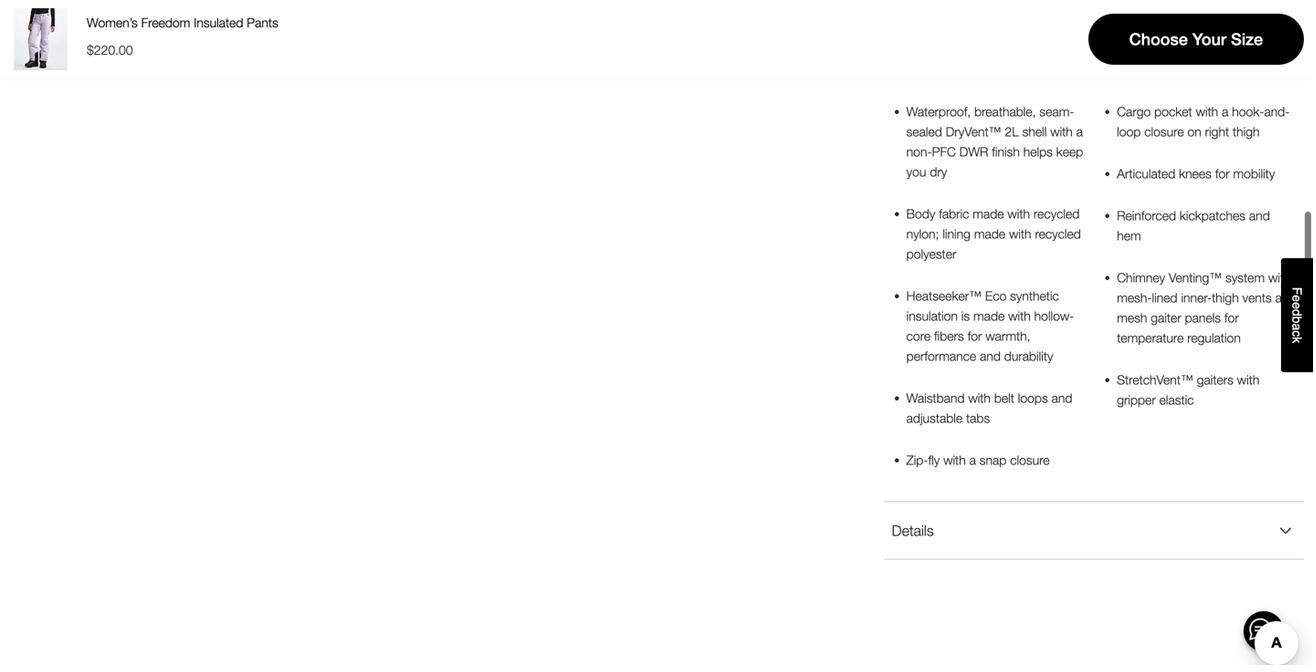 Task type: locate. For each thing, give the bounding box(es) containing it.
synthetic
[[1010, 288, 1059, 304]]

f e e d b a c k
[[1290, 287, 1304, 344]]

and-
[[1264, 104, 1290, 119]]

gaiters
[[1197, 372, 1234, 388]]

secure-
[[1117, 62, 1160, 77]]

zip-fly with a snap closure
[[906, 453, 1050, 468]]

for inside chimney venting™ system with mesh-lined inner-thigh vents and mesh gaiter panels for temperature regulation
[[1224, 310, 1239, 325]]

with right gaiters
[[1237, 372, 1260, 388]]

inner-
[[1181, 290, 1212, 305]]

thigh inside cargo pocket with a hook-and- loop closure on right thigh
[[1233, 124, 1260, 139]]

with inside waistband with belt loops and adjustable tabs
[[968, 391, 991, 406]]

e up b
[[1290, 302, 1304, 310]]

closure down pocket
[[1144, 124, 1184, 139]]

venting™
[[1169, 270, 1222, 285]]

articulated knees for mobility
[[1117, 166, 1275, 181]]

polyester
[[906, 246, 956, 262]]

right
[[1205, 124, 1229, 139]]

and inside waistband with belt loops and adjustable tabs
[[1052, 391, 1072, 406]]

gaiter
[[1151, 310, 1181, 325]]

f
[[1290, 287, 1304, 295]]

closure right snap
[[1010, 453, 1050, 468]]

recycled
[[1034, 206, 1080, 221], [1035, 226, 1081, 241]]

with right lining
[[1009, 226, 1031, 241]]

stretchvent™
[[1117, 372, 1193, 388]]

you
[[906, 164, 926, 179]]

and down mobility at the top right of the page
[[1249, 208, 1270, 223]]

for right knees
[[1215, 166, 1230, 181]]

mesh
[[1117, 310, 1147, 325]]

cargo pocket with a hook-and- loop closure on right thigh
[[1117, 104, 1290, 139]]

gripper
[[1117, 393, 1156, 408]]

2l
[[1005, 124, 1019, 139]]

and
[[1249, 208, 1270, 223], [1275, 290, 1296, 305], [980, 349, 1001, 364], [1052, 391, 1072, 406]]

eco
[[985, 288, 1007, 304]]

e
[[1290, 295, 1304, 302], [1290, 302, 1304, 310]]

a up keep
[[1076, 124, 1083, 139]]

made right lining
[[974, 226, 1005, 241]]

a up k
[[1290, 324, 1304, 331]]

with up f
[[1268, 270, 1291, 285]]

sealed
[[906, 124, 942, 139]]

c
[[1290, 331, 1304, 337]]

1 vertical spatial for
[[1224, 310, 1239, 325]]

hollow-
[[1034, 309, 1074, 324]]

thigh down hook-
[[1233, 124, 1260, 139]]

kickpatches
[[1180, 208, 1246, 223]]

waterproof,
[[906, 104, 971, 119]]

cargo
[[1117, 104, 1151, 119]]

chimney venting™ system with mesh-lined inner-thigh vents and mesh gaiter panels for temperature regulation
[[1117, 270, 1296, 346]]

and down warmth,
[[980, 349, 1001, 364]]

shell
[[1022, 124, 1047, 139]]

body fabric made with recycled nylon; lining made with recycled polyester
[[906, 206, 1081, 262]]

with down finish
[[1008, 206, 1030, 221]]

with inside waterproof, breathable, seam- sealed dryvent™ 2l shell with a non-pfc dwr finish helps keep you dry
[[1050, 124, 1073, 139]]

warmth,
[[986, 329, 1031, 344]]

recycled down keep
[[1034, 206, 1080, 221]]

and right loops
[[1052, 391, 1072, 406]]

mobility
[[1233, 166, 1275, 181]]

temperature
[[1117, 330, 1184, 346]]

for up regulation
[[1224, 310, 1239, 325]]

adjustable
[[906, 411, 963, 426]]

a inside waterproof, breathable, seam- sealed dryvent™ 2l shell with a non-pfc dwr finish helps keep you dry
[[1076, 124, 1083, 139]]

secure-zip hand pockets
[[1117, 62, 1255, 77]]

and inside heatseeker™ eco synthetic insulation is made with hollow- core fibers for warmth, performance and durability
[[980, 349, 1001, 364]]

loop
[[1117, 124, 1141, 139]]

freedom
[[141, 15, 190, 30]]

and inside 'reinforced kickpatches and hem'
[[1249, 208, 1270, 223]]

a inside cargo pocket with a hook-and- loop closure on right thigh
[[1222, 104, 1229, 119]]

your
[[1192, 30, 1227, 49]]

system
[[1226, 270, 1265, 285]]

a up right
[[1222, 104, 1229, 119]]

closure inside cargo pocket with a hook-and- loop closure on right thigh
[[1144, 124, 1184, 139]]

2 vertical spatial made
[[973, 309, 1005, 324]]

pfc
[[932, 144, 956, 159]]

k
[[1290, 337, 1304, 344]]

and up "d"
[[1275, 290, 1296, 305]]

e up "d"
[[1290, 295, 1304, 302]]

0 horizontal spatial closure
[[1010, 453, 1050, 468]]

with up right
[[1196, 104, 1218, 119]]

0 vertical spatial made
[[973, 206, 1004, 221]]

insulated
[[194, 15, 243, 30]]

0 vertical spatial thigh
[[1233, 124, 1260, 139]]

for
[[1215, 166, 1230, 181], [1224, 310, 1239, 325], [968, 329, 982, 344]]

durability
[[1004, 349, 1053, 364]]

with inside cargo pocket with a hook-and- loop closure on right thigh
[[1196, 104, 1218, 119]]

1 vertical spatial thigh
[[1212, 290, 1239, 305]]

made inside heatseeker™ eco synthetic insulation is made with hollow- core fibers for warmth, performance and durability
[[973, 309, 1005, 324]]

recycled up synthetic
[[1035, 226, 1081, 241]]

with up warmth,
[[1008, 309, 1031, 324]]

seam-
[[1040, 104, 1074, 119]]

0 vertical spatial for
[[1215, 166, 1230, 181]]

made down eco
[[973, 309, 1005, 324]]

for down 'is'
[[968, 329, 982, 344]]

with inside stretchvent™ gaiters with gripper elastic
[[1237, 372, 1260, 388]]

thigh
[[1233, 124, 1260, 139], [1212, 290, 1239, 305]]

made right fabric
[[973, 206, 1004, 221]]

with up tabs
[[968, 391, 991, 406]]

0 vertical spatial closure
[[1144, 124, 1184, 139]]

b
[[1290, 317, 1304, 324]]

a inside f e e d b a c k button
[[1290, 324, 1304, 331]]

1 vertical spatial closure
[[1010, 453, 1050, 468]]

1 horizontal spatial closure
[[1144, 124, 1184, 139]]

2 vertical spatial for
[[968, 329, 982, 344]]

with
[[1196, 104, 1218, 119], [1050, 124, 1073, 139], [1008, 206, 1030, 221], [1009, 226, 1031, 241], [1268, 270, 1291, 285], [1008, 309, 1031, 324], [1237, 372, 1260, 388], [968, 391, 991, 406], [943, 453, 966, 468]]

thigh down system
[[1212, 290, 1239, 305]]

mesh-
[[1117, 290, 1152, 305]]

non-
[[906, 144, 932, 159]]

with down seam-
[[1050, 124, 1073, 139]]

0 vertical spatial recycled
[[1034, 206, 1080, 221]]

waterproof, breathable, seam- sealed dryvent™ 2l shell with a non-pfc dwr finish helps keep you dry
[[906, 104, 1083, 179]]

dryvent™
[[946, 124, 1001, 139]]

made
[[973, 206, 1004, 221], [974, 226, 1005, 241], [973, 309, 1005, 324]]

with inside chimney venting™ system with mesh-lined inner-thigh vents and mesh gaiter panels for temperature regulation
[[1268, 270, 1291, 285]]

keep
[[1056, 144, 1083, 159]]

hook-
[[1232, 104, 1264, 119]]

closure
[[1144, 124, 1184, 139], [1010, 453, 1050, 468]]



Task type: vqa. For each thing, say whether or not it's contained in the screenshot.
waistband
yes



Task type: describe. For each thing, give the bounding box(es) containing it.
insulation
[[906, 309, 958, 324]]

lined
[[1152, 290, 1178, 305]]

size
[[1231, 30, 1263, 49]]

fabric
[[939, 206, 969, 221]]

vents
[[1242, 290, 1272, 305]]

articulated
[[1117, 166, 1175, 181]]

with inside heatseeker™ eco synthetic insulation is made with hollow- core fibers for warmth, performance and durability
[[1008, 309, 1031, 324]]

waistband with belt loops and adjustable tabs
[[906, 391, 1072, 426]]

panels
[[1185, 310, 1221, 325]]

breathable,
[[974, 104, 1036, 119]]

stretchvent™ gaiters with gripper elastic
[[1117, 372, 1260, 408]]

and inside chimney venting™ system with mesh-lined inner-thigh vents and mesh gaiter panels for temperature regulation
[[1275, 290, 1296, 305]]

fly
[[928, 453, 940, 468]]

zip-
[[906, 453, 928, 468]]

reinforced
[[1117, 208, 1176, 223]]

core
[[906, 329, 931, 344]]

dry
[[930, 164, 947, 179]]

elastic
[[1159, 393, 1194, 408]]

pockets
[[1211, 62, 1255, 77]]

tabs
[[966, 411, 990, 426]]

with right fly
[[943, 453, 966, 468]]

women's
[[87, 15, 138, 30]]

performance
[[906, 349, 976, 364]]

on
[[1188, 124, 1202, 139]]

details
[[892, 522, 934, 540]]

f e e d b a c k button
[[1281, 258, 1313, 373]]

1 vertical spatial made
[[974, 226, 1005, 241]]

is
[[961, 309, 970, 324]]

chimney
[[1117, 270, 1165, 285]]

reinforced kickpatches and hem
[[1117, 208, 1270, 243]]

snap
[[980, 453, 1007, 468]]

nylon;
[[906, 226, 939, 241]]

finish
[[992, 144, 1020, 159]]

thigh inside chimney venting™ system with mesh-lined inner-thigh vents and mesh gaiter panels for temperature regulation
[[1212, 290, 1239, 305]]

heatseeker™ eco synthetic insulation is made with hollow- core fibers for warmth, performance and durability
[[906, 288, 1074, 364]]

heatseeker™
[[906, 288, 982, 304]]

regulation
[[1187, 330, 1241, 346]]

hand
[[1179, 62, 1207, 77]]

helps
[[1023, 144, 1053, 159]]

for inside heatseeker™ eco synthetic insulation is made with hollow- core fibers for warmth, performance and durability
[[968, 329, 982, 344]]

hem
[[1117, 228, 1141, 243]]

waistband
[[906, 391, 965, 406]]

1 e from the top
[[1290, 295, 1304, 302]]

choose your size button
[[1088, 14, 1304, 65]]

belt
[[994, 391, 1014, 406]]

https://images.thenorthface.com/is/image/thenorthface/nf0a5acy_pmi_hero?$color swatch$ image
[[9, 8, 71, 70]]

a left snap
[[969, 453, 976, 468]]

d
[[1290, 309, 1304, 317]]

choose
[[1129, 30, 1188, 49]]

women's freedom insulated pants
[[87, 15, 278, 30]]

details button
[[885, 503, 1304, 559]]

choose your size
[[1129, 30, 1263, 49]]

pants
[[247, 15, 278, 30]]

$220.00
[[87, 42, 133, 58]]

loops
[[1018, 391, 1048, 406]]

fibers
[[934, 329, 964, 344]]

pocket
[[1154, 104, 1192, 119]]

2 e from the top
[[1290, 302, 1304, 310]]

1 vertical spatial recycled
[[1035, 226, 1081, 241]]

lining
[[943, 226, 971, 241]]

dwr
[[959, 144, 988, 159]]

body
[[906, 206, 935, 221]]

knees
[[1179, 166, 1212, 181]]

zip
[[1160, 62, 1176, 77]]



